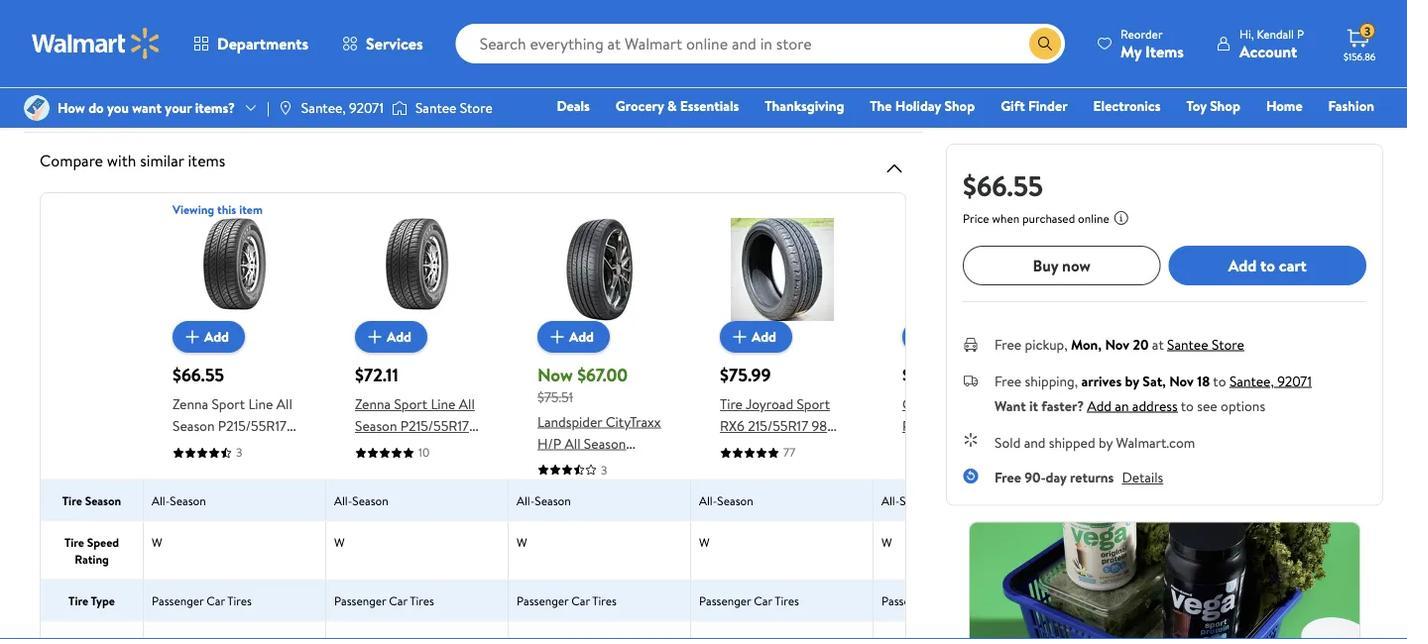 Task type: vqa. For each thing, say whether or not it's contained in the screenshot.
6 $187.37
no



Task type: describe. For each thing, give the bounding box(es) containing it.
2 all-season from the left
[[334, 492, 388, 509]]

$75.51
[[537, 388, 573, 407]]

|
[[267, 98, 270, 117]]

$72.11 zenna sport line all season p215/55r17 98w xl passenger tire
[[355, 363, 475, 479]]

to right aim
[[111, 67, 124, 86]]

car for fifth passenger car tires cell from the right
[[207, 592, 225, 609]]

fashion registry
[[1146, 96, 1374, 143]]

services
[[366, 33, 423, 55]]

as
[[738, 438, 755, 458]]

options
[[1221, 396, 1265, 416]]

4 passenger car tires cell from the left
[[691, 580, 874, 621]]

electronics link
[[1084, 95, 1170, 117]]

14
[[820, 504, 833, 523]]

1 w cell from the left
[[144, 522, 326, 580]]

see inside manufacturers, suppliers and others provide what you see here, and we have not verified it.
[[695, 67, 715, 86]]

xl inside $68.00 goodtrip gr-66 performance 215/55zr17 98w xl passenger tire
[[1005, 438, 1019, 458]]

now $67.00 $75.51 landspider citytraxx h/p all season 215/55r17 98w xl passenger tire
[[537, 363, 661, 497]]

$75.99 tire joyroad sport rx6 215/55r17 98w xl as a/s high performance fits: 2011-15 chevrolet cruze eco, 2012-14 toyota camry hybrid xle
[[720, 363, 840, 567]]

4 tires from the left
[[775, 592, 799, 609]]

it
[[1029, 396, 1038, 416]]

toy
[[1187, 96, 1207, 116]]

$68.00 goodtrip gr-66 performance 215/55zr17 98w xl passenger tire
[[902, 363, 1019, 479]]

add button for now
[[537, 321, 610, 353]]

manufacturers,
[[371, 67, 462, 86]]

row containing tire season
[[41, 479, 1056, 521]]

day
[[1046, 468, 1067, 487]]

3 for $66.55
[[236, 444, 242, 461]]

included
[[160, 32, 211, 51]]

our
[[107, 88, 127, 107]]

w for 5th w cell from the left
[[882, 534, 892, 551]]

zenna for $66.55
[[173, 395, 208, 414]]

season inside the $72.11 zenna sport line all season p215/55r17 98w xl passenger tire
[[355, 416, 397, 436]]

3 tires from the left
[[592, 592, 617, 609]]

with
[[107, 150, 136, 171]]

tire season row header
[[41, 480, 144, 521]]

free for free shipping, arrives by sat, nov 18 to santee, 92071 want it faster? add an address to see options
[[995, 371, 1022, 391]]

2 w cell from the left
[[326, 522, 509, 580]]

zenna sport line all season p215/55r17 98w xl passenger tire image for $72.11
[[366, 218, 469, 321]]

to right 18
[[1213, 371, 1226, 391]]

departments button
[[177, 20, 325, 67]]

it.
[[63, 88, 75, 107]]

98w inside $68.00 goodtrip gr-66 performance 215/55zr17 98w xl passenger tire
[[973, 438, 1001, 458]]

3 all-season from the left
[[517, 492, 571, 509]]

5 row from the top
[[41, 621, 1056, 640]]

tire joyroad sport rx6 215/55r17 98w xl as a/s high performance fits: 2011-15 chevrolet cruze eco, 2012-14 toyota camry hybrid xle image
[[731, 218, 834, 321]]

walmart+
[[1315, 124, 1374, 143]]

0 horizontal spatial nov
[[1105, 335, 1130, 354]]

10
[[418, 444, 430, 461]]

all- for 3rd all-season cell from left
[[517, 492, 535, 509]]

add to cart image for $75.99
[[728, 325, 752, 349]]

when
[[992, 210, 1020, 227]]

fits:
[[802, 460, 827, 479]]

line for $72.11
[[431, 395, 456, 414]]

gift finder link
[[992, 95, 1077, 117]]

add button for $72.11
[[355, 321, 427, 353]]

hi,
[[1240, 25, 1254, 42]]

faster?
[[1042, 396, 1084, 416]]

xl inside the $72.11 zenna sport line all season p215/55r17 98w xl passenger tire
[[386, 438, 401, 458]]

add for now
[[569, 327, 594, 346]]

walmart.com
[[1116, 433, 1195, 452]]

compare with similar items image
[[883, 157, 906, 180]]

add to cart image for $72.11
[[363, 325, 387, 349]]

online
[[1078, 210, 1109, 227]]

2 shop from the left
[[1210, 96, 1241, 116]]

gr-
[[961, 395, 985, 414]]

1 row header from the top
[[41, 217, 144, 479]]

$66.55 for $66.55 zenna sport line all season p215/55r17 98w xl passenger tire
[[173, 363, 224, 388]]

w for 2nd w cell from the right
[[699, 534, 710, 551]]

5 w cell from the left
[[874, 522, 1056, 580]]

$75.99 group
[[720, 218, 845, 567]]

1 vertical spatial santee
[[1167, 335, 1208, 354]]

zenna for $72.11
[[355, 395, 391, 414]]

3 cell from the left
[[509, 622, 691, 640]]

tire inside $68.00 goodtrip gr-66 performance 215/55zr17 98w xl passenger tire
[[966, 460, 989, 479]]

item
[[239, 201, 263, 218]]

the holiday shop
[[870, 96, 975, 116]]

toyota
[[720, 525, 760, 545]]

grocery & essentials
[[616, 96, 739, 116]]

98w inside $75.99 tire joyroad sport rx6 215/55r17 98w xl as a/s high performance fits: 2011-15 chevrolet cruze eco, 2012-14 toyota camry hybrid xle
[[812, 416, 840, 436]]

passenger inside $66.55 zenna sport line all season p215/55r17 98w xl passenger tire
[[222, 438, 282, 458]]

fashion link
[[1320, 95, 1383, 117]]

car for second passenger car tires cell from right
[[754, 592, 772, 609]]

$72.11 group
[[355, 218, 480, 479]]

p215/55r17 for $72.11
[[400, 416, 469, 436]]

sold and shipped by walmart.com
[[995, 433, 1195, 452]]

add inside free shipping, arrives by sat, nov 18 to santee, 92071 want it faster? add an address to see options
[[1087, 396, 1112, 416]]

w for first w cell from the left
[[152, 534, 162, 551]]

landspider citytraxx h/p all season 215/55r17 98w xl passenger tire image
[[548, 218, 652, 321]]

we
[[63, 67, 82, 86]]

tire speed rating
[[64, 534, 119, 568]]

$66.55 group
[[173, 218, 298, 479]]

4 cell from the left
[[691, 622, 874, 640]]

vary
[[143, 15, 170, 34]]

product may vary from picture wheel/rim not included
[[63, 15, 252, 51]]

0 vertical spatial store
[[460, 98, 493, 117]]

do
[[88, 98, 104, 117]]

legal information image
[[1113, 210, 1129, 226]]

my
[[1121, 40, 1142, 62]]

here,
[[719, 67, 749, 86]]

18
[[1197, 371, 1210, 391]]

address
[[1132, 396, 1178, 416]]

tire type row header
[[41, 580, 144, 621]]

tire inside tire speed rating
[[64, 534, 84, 551]]

deals link
[[548, 95, 599, 117]]

passenger car tires for first passenger car tires cell from the right
[[882, 592, 982, 609]]

search icon image
[[1037, 36, 1053, 52]]

add inside add to cart button
[[1228, 255, 1257, 276]]

p
[[1297, 25, 1304, 42]]

2 horizontal spatial and
[[1024, 433, 1046, 452]]

price
[[963, 210, 989, 227]]

reorder
[[1121, 25, 1163, 42]]

$68.00 group
[[902, 218, 1027, 479]]

5 all-season from the left
[[882, 492, 936, 509]]

0 horizontal spatial santee
[[415, 98, 457, 117]]

clear search field text image
[[1006, 36, 1022, 52]]

account
[[1240, 40, 1297, 62]]

$68.00
[[902, 363, 957, 388]]

1 cell from the left
[[144, 622, 326, 640]]

compare with similar items
[[40, 150, 225, 171]]

buy
[[1033, 255, 1058, 276]]

5 all-season cell from the left
[[874, 480, 1056, 521]]

deals
[[557, 96, 590, 116]]

one debit
[[1222, 124, 1290, 143]]

at
[[1152, 335, 1164, 354]]

details button
[[1122, 468, 1163, 487]]

 image for how do you want your items?
[[24, 95, 50, 121]]

90-
[[1025, 468, 1046, 487]]

grocery & essentials link
[[607, 95, 748, 117]]

santee store button
[[1167, 335, 1244, 354]]

free shipping, arrives by sat, nov 18 to santee, 92071 want it faster? add an address to see options
[[995, 371, 1312, 416]]

passenger car tires for 2nd passenger car tires cell from the left
[[334, 592, 434, 609]]

information.
[[293, 67, 368, 86]]

add to cart image for now
[[545, 325, 569, 349]]

98w inside the $72.11 zenna sport line all season p215/55r17 98w xl passenger tire
[[355, 438, 383, 458]]

grocery
[[616, 96, 664, 116]]

one debit link
[[1214, 123, 1298, 144]]

$156.86
[[1344, 50, 1376, 63]]

all- for fourth all-season cell from the right
[[334, 492, 352, 509]]

215/55r17 inside $75.99 tire joyroad sport rx6 215/55r17 98w xl as a/s high performance fits: 2011-15 chevrolet cruze eco, 2012-14 toyota camry hybrid xle
[[748, 416, 808, 436]]

compare
[[40, 150, 103, 171]]

4 all-season from the left
[[699, 492, 753, 509]]

see
[[81, 88, 103, 107]]

high
[[783, 438, 812, 458]]

joyroad
[[746, 395, 793, 414]]

xle
[[764, 547, 787, 567]]

rx6
[[720, 416, 745, 436]]

shipping,
[[1025, 371, 1078, 391]]

passenger car tires for second passenger car tires cell from right
[[699, 592, 799, 609]]

tire type
[[68, 592, 115, 609]]

20
[[1133, 335, 1149, 354]]

66
[[985, 395, 1000, 414]]

registry
[[1146, 124, 1197, 143]]

thanksgiving
[[765, 96, 844, 116]]

1 vertical spatial store
[[1212, 335, 1244, 354]]

hi, kendall p account
[[1240, 25, 1304, 62]]

performance inside $75.99 tire joyroad sport rx6 215/55r17 98w xl as a/s high performance fits: 2011-15 chevrolet cruze eco, 2012-14 toyota camry hybrid xle
[[720, 460, 798, 479]]

5 passenger car tires cell from the left
[[874, 580, 1056, 621]]

debit
[[1256, 124, 1290, 143]]

tire speed rating row header
[[41, 522, 144, 580]]

all for $72.11
[[459, 395, 475, 414]]

walmart image
[[32, 28, 161, 60]]

free for free 90-day returns details
[[995, 468, 1021, 487]]

departments
[[217, 33, 309, 55]]

3 all-season cell from the left
[[509, 480, 691, 521]]

the
[[870, 96, 892, 116]]

Walmart Site-Wide search field
[[456, 24, 1065, 63]]

add button for $75.99
[[720, 321, 792, 353]]

landspider
[[537, 412, 602, 431]]

sport inside $75.99 tire joyroad sport rx6 215/55r17 98w xl as a/s high performance fits: 2011-15 chevrolet cruze eco, 2012-14 toyota camry hybrid xle
[[797, 395, 830, 414]]

2 all-season cell from the left
[[326, 480, 509, 521]]



Task type: locate. For each thing, give the bounding box(es) containing it.
by right "shipped"
[[1099, 433, 1113, 452]]

h/p
[[537, 434, 561, 453]]

1 horizontal spatial see
[[1197, 396, 1218, 416]]

passenger inside the $72.11 zenna sport line all season p215/55r17 98w xl passenger tire
[[404, 438, 465, 458]]

1 horizontal spatial zenna
[[355, 395, 391, 414]]

rating
[[75, 551, 109, 568]]

nov left 20
[[1105, 335, 1130, 354]]

see down 18
[[1197, 396, 1218, 416]]

2 vertical spatial 3
[[601, 461, 607, 478]]

by inside free shipping, arrives by sat, nov 18 to santee, 92071 want it faster? add an address to see options
[[1125, 371, 1139, 391]]

1 horizontal spatial 92071
[[1277, 371, 1312, 391]]

add to cart image
[[180, 325, 204, 349], [545, 325, 569, 349]]

2 horizontal spatial sport
[[797, 395, 830, 414]]

season
[[173, 416, 215, 436], [355, 416, 397, 436], [584, 434, 626, 453], [85, 492, 121, 509], [170, 492, 206, 509], [352, 492, 388, 509], [535, 492, 571, 509], [717, 492, 753, 509], [900, 492, 936, 509]]

0 vertical spatial santee
[[415, 98, 457, 117]]

add to cart image up $72.11 on the left
[[363, 325, 387, 349]]

hybrid
[[720, 547, 761, 567]]

santee down manufacturers,
[[415, 98, 457, 117]]

1 passenger car tires cell from the left
[[144, 580, 326, 621]]

1 horizontal spatial  image
[[278, 100, 293, 116]]

1 vertical spatial by
[[1099, 433, 1113, 452]]

1 horizontal spatial nov
[[1169, 371, 1194, 391]]

0 horizontal spatial all
[[276, 395, 292, 414]]

 image right |
[[278, 100, 293, 116]]

0 horizontal spatial performance
[[720, 460, 798, 479]]

4 passenger car tires from the left
[[699, 592, 799, 609]]

1 horizontal spatial you
[[161, 67, 183, 86]]

1 horizontal spatial p215/55r17
[[400, 416, 469, 436]]

all-season cell down $66.55 zenna sport line all season p215/55r17 98w xl passenger tire on the bottom of page
[[144, 480, 326, 521]]

3 w from the left
[[517, 534, 527, 551]]

$66.55 inside $66.55 zenna sport line all season p215/55r17 98w xl passenger tire
[[173, 363, 224, 388]]

3 passenger car tires from the left
[[517, 592, 617, 609]]

to inside add to cart button
[[1261, 255, 1275, 276]]

0 vertical spatial 92071
[[349, 98, 384, 117]]

all inside $66.55 zenna sport line all season p215/55r17 98w xl passenger tire
[[276, 395, 292, 414]]

add to cart image inside $66.55 group
[[180, 325, 204, 349]]

tire inside $75.99 tire joyroad sport rx6 215/55r17 98w xl as a/s high performance fits: 2011-15 chevrolet cruze eco, 2012-14 toyota camry hybrid xle
[[720, 395, 743, 414]]

manufacturers, suppliers and others provide what you see here, and we have not verified it.
[[63, 67, 898, 107]]

2 w from the left
[[334, 534, 345, 551]]

3 inside now $67.00 group
[[601, 461, 607, 478]]

all-season cell down "h/p" on the bottom left
[[509, 480, 691, 521]]

$66.55 zenna sport line all season p215/55r17 98w xl passenger tire
[[173, 363, 292, 479]]

xl inside now $67.00 $75.51 landspider citytraxx h/p all season 215/55r17 98w xl passenger tire
[[632, 456, 647, 475]]

4 w from the left
[[699, 534, 710, 551]]

215/55r17 inside now $67.00 $75.51 landspider citytraxx h/p all season 215/55r17 98w xl passenger tire
[[537, 456, 598, 475]]

car for 2nd passenger car tires cell from the left
[[389, 592, 407, 609]]

a/s
[[758, 438, 780, 458]]

walmart+ link
[[1306, 123, 1383, 144]]

eco,
[[759, 504, 784, 523]]

2 add to cart image from the left
[[545, 325, 569, 349]]

add to cart image inside the $75.99 group
[[728, 325, 752, 349]]

gift
[[1001, 96, 1025, 116]]

reorder my items
[[1121, 25, 1184, 62]]

row
[[41, 201, 1056, 567], [41, 479, 1056, 521], [41, 521, 1056, 580], [41, 580, 1056, 621], [41, 621, 1056, 640]]

1 shop from the left
[[944, 96, 975, 116]]

row containing tire speed rating
[[41, 521, 1056, 580]]

speed
[[87, 534, 119, 551]]

3 passenger car tires cell from the left
[[509, 580, 691, 621]]

santee, up options
[[1230, 371, 1274, 391]]

$66.55 for $66.55
[[963, 166, 1043, 205]]

2 horizontal spatial 3
[[1365, 23, 1371, 39]]

2011-
[[720, 482, 750, 501]]

3 car from the left
[[571, 592, 590, 609]]

performance inside $68.00 goodtrip gr-66 performance 215/55zr17 98w xl passenger tire
[[902, 416, 981, 436]]

shop right 'holiday'
[[944, 96, 975, 116]]

5 cell from the left
[[874, 622, 1056, 640]]

passenger inside now $67.00 $75.51 landspider citytraxx h/p all season 215/55r17 98w xl passenger tire
[[537, 477, 598, 497]]

5 tires from the left
[[957, 592, 982, 609]]

tire inside now $67.00 $75.51 landspider citytraxx h/p all season 215/55r17 98w xl passenger tire
[[601, 477, 624, 497]]

4 row from the top
[[41, 580, 1056, 621]]

sport for $66.55
[[212, 395, 245, 414]]

add to cart image inside $72.11 group
[[363, 325, 387, 349]]

0 horizontal spatial 3
[[236, 444, 242, 461]]

car
[[207, 592, 225, 609], [389, 592, 407, 609], [571, 592, 590, 609], [754, 592, 772, 609], [936, 592, 955, 609]]

and right sold
[[1024, 433, 1046, 452]]

1 vertical spatial santee,
[[1230, 371, 1274, 391]]

all-season cell down 10
[[326, 480, 509, 521]]

1 horizontal spatial santee
[[1167, 335, 1208, 354]]

car for first passenger car tires cell from the right
[[936, 592, 955, 609]]

3 row from the top
[[41, 521, 1056, 580]]

add an address button
[[1087, 396, 1178, 416]]

add button inside $66.55 group
[[173, 321, 245, 353]]

1 car from the left
[[207, 592, 225, 609]]

0 horizontal spatial zenna sport line all season p215/55r17 98w xl passenger tire image
[[183, 218, 287, 321]]

tire inside row header
[[62, 492, 82, 509]]

free for free pickup, mon, nov 20 at santee store
[[995, 335, 1022, 354]]

2 horizontal spatial all
[[565, 434, 581, 453]]

2 horizontal spatial you
[[670, 67, 692, 86]]

see our disclaimer button
[[81, 88, 191, 107]]

 image
[[392, 98, 408, 118]]

215/55r17 down joyroad
[[748, 416, 808, 436]]

by left sat,
[[1125, 371, 1139, 391]]

add button up now
[[537, 321, 610, 353]]

add to cart image up $75.99
[[728, 325, 752, 349]]

finder
[[1028, 96, 1068, 116]]

by for sat,
[[1125, 371, 1139, 391]]

zenna sport line all season p215/55r17 98w xl passenger tire image for $66.55
[[183, 218, 287, 321]]

arrives
[[1081, 371, 1122, 391]]

tire season
[[62, 492, 121, 509]]

0 horizontal spatial by
[[1099, 433, 1113, 452]]

4 car from the left
[[754, 592, 772, 609]]

price when purchased online
[[963, 210, 1109, 227]]

1 horizontal spatial sport
[[394, 395, 427, 414]]

0 horizontal spatial line
[[248, 395, 273, 414]]

1 horizontal spatial add to cart image
[[545, 325, 569, 349]]

tire inside the $72.11 zenna sport line all season p215/55r17 98w xl passenger tire
[[355, 460, 378, 479]]

season inside row header
[[85, 492, 121, 509]]

passenger car tires for fifth passenger car tires cell from the right
[[152, 592, 252, 609]]

items?
[[195, 98, 235, 117]]

you up the disclaimer
[[161, 67, 183, 86]]

add for $72.11
[[387, 327, 412, 346]]

5 car from the left
[[936, 592, 955, 609]]

3 for now
[[601, 461, 607, 478]]

0 horizontal spatial add to cart image
[[180, 325, 204, 349]]

2 passenger car tires from the left
[[334, 592, 434, 609]]

add to cart image up $66.55 zenna sport line all season p215/55r17 98w xl passenger tire on the bottom of page
[[180, 325, 204, 349]]

disclaimer
[[130, 88, 191, 107]]

nov inside free shipping, arrives by sat, nov 18 to santee, 92071 want it faster? add an address to see options
[[1169, 371, 1194, 391]]

line inside the $72.11 zenna sport line all season p215/55r17 98w xl passenger tire
[[431, 395, 456, 414]]

2 free from the top
[[995, 371, 1022, 391]]

w for 3rd w cell from the right
[[517, 534, 527, 551]]

0 vertical spatial 215/55r17
[[748, 416, 808, 436]]

w
[[152, 534, 162, 551], [334, 534, 345, 551], [517, 534, 527, 551], [699, 534, 710, 551], [882, 534, 892, 551]]

passenger car tires
[[152, 592, 252, 609], [334, 592, 434, 609], [517, 592, 617, 609], [699, 592, 799, 609], [882, 592, 982, 609]]

shop
[[944, 96, 975, 116], [1210, 96, 1241, 116]]

sat,
[[1143, 371, 1166, 391]]

add button up $72.11 on the left
[[355, 321, 427, 353]]

free left '90-'
[[995, 468, 1021, 487]]

buy now button
[[963, 246, 1161, 286]]

pickup,
[[1025, 335, 1068, 354]]

tire
[[720, 395, 743, 414], [173, 460, 195, 479], [355, 460, 378, 479], [966, 460, 989, 479], [601, 477, 624, 497], [62, 492, 82, 509], [64, 534, 84, 551], [68, 592, 88, 609]]

1 vertical spatial nov
[[1169, 371, 1194, 391]]

0 horizontal spatial 215/55r17
[[537, 456, 598, 475]]

sport inside the $72.11 zenna sport line all season p215/55r17 98w xl passenger tire
[[394, 395, 427, 414]]

0 horizontal spatial and
[[522, 67, 544, 86]]

zenna sport line all season p215/55r17 98w xl passenger tire image inside $66.55 group
[[183, 218, 287, 321]]

add button up $75.99
[[720, 321, 792, 353]]

kendall
[[1257, 25, 1294, 42]]

add up $75.99
[[752, 327, 777, 346]]

zenna inside $66.55 zenna sport line all season p215/55r17 98w xl passenger tire
[[173, 395, 208, 414]]

0 horizontal spatial p215/55r17
[[218, 416, 287, 436]]

and left we
[[753, 67, 774, 86]]

services button
[[325, 20, 440, 67]]

Search search field
[[456, 24, 1065, 63]]

add up $72.11 on the left
[[387, 327, 412, 346]]

3 free from the top
[[995, 468, 1021, 487]]

add up $67.00
[[569, 327, 594, 346]]

p215/55r17 for $66.55
[[218, 416, 287, 436]]

0 vertical spatial performance
[[902, 416, 981, 436]]

season inside $66.55 zenna sport line all season p215/55r17 98w xl passenger tire
[[173, 416, 215, 436]]

xl inside $66.55 zenna sport line all season p215/55r17 98w xl passenger tire
[[204, 438, 219, 458]]

add left an in the right of the page
[[1087, 396, 1112, 416]]

0 horizontal spatial see
[[695, 67, 715, 86]]

all-season right the tire season row header
[[152, 492, 206, 509]]

store up santee, 92071 button
[[1212, 335, 1244, 354]]

to right the "address" at right
[[1181, 396, 1194, 416]]

p215/55r17 inside $66.55 zenna sport line all season p215/55r17 98w xl passenger tire
[[218, 416, 287, 436]]

5 w from the left
[[882, 534, 892, 551]]

1 vertical spatial 3
[[236, 444, 242, 461]]

1 horizontal spatial 3
[[601, 461, 607, 478]]

all-season down the $72.11 zenna sport line all season p215/55r17 98w xl passenger tire
[[334, 492, 388, 509]]

1 vertical spatial performance
[[720, 460, 798, 479]]

line inside $66.55 zenna sport line all season p215/55r17 98w xl passenger tire
[[248, 395, 273, 414]]

zenna inside the $72.11 zenna sport line all season p215/55r17 98w xl passenger tire
[[355, 395, 391, 414]]

0 horizontal spatial add to cart image
[[363, 325, 387, 349]]

free up want
[[995, 371, 1022, 391]]

free inside free shipping, arrives by sat, nov 18 to santee, 92071 want it faster? add an address to see options
[[995, 371, 1022, 391]]

1 horizontal spatial shop
[[1210, 96, 1241, 116]]

1 vertical spatial 215/55r17
[[537, 456, 598, 475]]

92071 inside free shipping, arrives by sat, nov 18 to santee, 92071 want it faster? add an address to see options
[[1277, 371, 1312, 391]]

1 row from the top
[[41, 201, 1056, 567]]

passenger car tires cell
[[144, 580, 326, 621], [326, 580, 509, 621], [509, 580, 691, 621], [691, 580, 874, 621], [874, 580, 1056, 621]]

we aim to show you accurate product information.
[[63, 67, 368, 86]]

2 line from the left
[[431, 395, 456, 414]]

1 add to cart image from the left
[[180, 325, 204, 349]]

1 p215/55r17 from the left
[[218, 416, 287, 436]]

shop right toy
[[1210, 96, 1241, 116]]

see our disclaimer
[[81, 88, 191, 107]]

similar
[[140, 150, 184, 171]]

all- for fourth all-season cell from left
[[699, 492, 717, 509]]

1 horizontal spatial $66.55
[[963, 166, 1043, 205]]

to left the cart
[[1261, 255, 1275, 276]]

98w inside now $67.00 $75.51 landspider citytraxx h/p all season 215/55r17 98w xl passenger tire
[[601, 456, 629, 475]]

 image
[[24, 95, 50, 121], [278, 100, 293, 116]]

passenger car tires for third passenger car tires cell from the right
[[517, 592, 617, 609]]

0 horizontal spatial store
[[460, 98, 493, 117]]

viewing
[[173, 201, 214, 218]]

what
[[638, 67, 667, 86]]

now
[[1062, 255, 1091, 276]]

0 vertical spatial santee,
[[301, 98, 346, 117]]

0 horizontal spatial zenna
[[173, 395, 208, 414]]

you
[[161, 67, 183, 86], [670, 67, 692, 86], [107, 98, 129, 117]]

shipped
[[1049, 433, 1095, 452]]

0 vertical spatial $66.55
[[963, 166, 1043, 205]]

5 all- from the left
[[882, 492, 900, 509]]

2 sport from the left
[[394, 395, 427, 414]]

row containing tire type
[[41, 580, 1056, 621]]

items
[[188, 150, 225, 171]]

add button inside the $75.99 group
[[720, 321, 792, 353]]

1 zenna from the left
[[173, 395, 208, 414]]

gift finder
[[1001, 96, 1068, 116]]

4 add button from the left
[[720, 321, 792, 353]]

2 zenna from the left
[[355, 395, 391, 414]]

add to cart image up now
[[545, 325, 569, 349]]

0 horizontal spatial shop
[[944, 96, 975, 116]]

toy shop
[[1187, 96, 1241, 116]]

add to cart image for $66.55
[[180, 325, 204, 349]]

how
[[58, 98, 85, 117]]

row header
[[41, 217, 144, 479], [41, 622, 144, 640]]

purchased
[[1022, 210, 1075, 227]]

1 all-season from the left
[[152, 492, 206, 509]]

add button inside now $67.00 group
[[537, 321, 610, 353]]

2 car from the left
[[389, 592, 407, 609]]

all-season cell down 215/55zr17
[[874, 480, 1056, 521]]

free left pickup,
[[995, 335, 1022, 354]]

all-season up toyota
[[699, 492, 753, 509]]

row containing $66.55
[[41, 201, 1056, 567]]

1 vertical spatial see
[[1197, 396, 1218, 416]]

1 line from the left
[[248, 395, 273, 414]]

1 tires from the left
[[227, 592, 252, 609]]

santee, inside free shipping, arrives by sat, nov 18 to santee, 92071 want it faster? add an address to see options
[[1230, 371, 1274, 391]]

2 row from the top
[[41, 479, 1056, 521]]

0 vertical spatial free
[[995, 335, 1022, 354]]

2 cell from the left
[[326, 622, 509, 640]]

1 horizontal spatial line
[[431, 395, 456, 414]]

0 vertical spatial row header
[[41, 217, 144, 479]]

passenger inside $68.00 goodtrip gr-66 performance 215/55zr17 98w xl passenger tire
[[902, 460, 963, 479]]

santee, down information.
[[301, 98, 346, 117]]

 image for santee, 92071
[[278, 100, 293, 116]]

suppliers
[[466, 67, 519, 86]]

 image left it.
[[24, 95, 50, 121]]

add for $66.55
[[204, 327, 229, 346]]

add left the cart
[[1228, 255, 1257, 276]]

add for $75.99
[[752, 327, 777, 346]]

all-season
[[152, 492, 206, 509], [334, 492, 388, 509], [517, 492, 571, 509], [699, 492, 753, 509], [882, 492, 936, 509]]

performance up 215/55zr17
[[902, 416, 981, 436]]

1 w from the left
[[152, 534, 162, 551]]

cell
[[144, 622, 326, 640], [326, 622, 509, 640], [509, 622, 691, 640], [691, 622, 874, 640], [874, 622, 1056, 640]]

zenna sport line all season p215/55r17 98w xl passenger tire image
[[183, 218, 287, 321], [366, 218, 469, 321]]

2 passenger car tires cell from the left
[[326, 580, 509, 621]]

add inside $72.11 group
[[387, 327, 412, 346]]

add to cart image
[[363, 325, 387, 349], [728, 325, 752, 349]]

1 horizontal spatial santee,
[[1230, 371, 1274, 391]]

all inside now $67.00 $75.51 landspider citytraxx h/p all season 215/55r17 98w xl passenger tire
[[565, 434, 581, 453]]

performance up the 15
[[720, 460, 798, 479]]

2 add to cart image from the left
[[728, 325, 752, 349]]

you inside manufacturers, suppliers and others provide what you see here, and we have not verified it.
[[670, 67, 692, 86]]

from
[[173, 15, 205, 34]]

0 horizontal spatial sport
[[212, 395, 245, 414]]

1 horizontal spatial all
[[459, 395, 475, 414]]

3 add button from the left
[[537, 321, 610, 353]]

1 vertical spatial row header
[[41, 622, 144, 640]]

1 horizontal spatial and
[[753, 67, 774, 86]]

the holiday shop link
[[861, 95, 984, 117]]

1 sport from the left
[[212, 395, 245, 414]]

by
[[1125, 371, 1139, 391], [1099, 433, 1113, 452]]

p215/55r17 inside the $72.11 zenna sport line all season p215/55r17 98w xl passenger tire
[[400, 416, 469, 436]]

cart
[[1279, 255, 1307, 276]]

add button up $66.55 zenna sport line all season p215/55r17 98w xl passenger tire on the bottom of page
[[173, 321, 245, 353]]

98w inside $66.55 zenna sport line all season p215/55r17 98w xl passenger tire
[[173, 438, 200, 458]]

line for $66.55
[[248, 395, 273, 414]]

1 vertical spatial $66.55
[[173, 363, 224, 388]]

details
[[1122, 468, 1163, 487]]

an
[[1115, 396, 1129, 416]]

santee right at
[[1167, 335, 1208, 354]]

1 horizontal spatial zenna sport line all season p215/55r17 98w xl passenger tire image
[[366, 218, 469, 321]]

add button inside $72.11 group
[[355, 321, 427, 353]]

1 horizontal spatial 215/55r17
[[748, 416, 808, 436]]

this
[[217, 201, 236, 218]]

chevrolet
[[765, 482, 825, 501]]

1 vertical spatial 92071
[[1277, 371, 1312, 391]]

3 w cell from the left
[[509, 522, 691, 580]]

0 horizontal spatial santee,
[[301, 98, 346, 117]]

add to cart image inside now $67.00 group
[[545, 325, 569, 349]]

all inside the $72.11 zenna sport line all season p215/55r17 98w xl passenger tire
[[459, 395, 475, 414]]

you right "what"
[[670, 67, 692, 86]]

line
[[248, 395, 273, 414], [431, 395, 456, 414]]

0 vertical spatial by
[[1125, 371, 1139, 391]]

1 zenna sport line all season p215/55r17 98w xl passenger tire image from the left
[[183, 218, 287, 321]]

0 horizontal spatial  image
[[24, 95, 50, 121]]

zenna sport line all season p215/55r17 98w xl passenger tire image inside $72.11 group
[[366, 218, 469, 321]]

add button for $66.55
[[173, 321, 245, 353]]

2 p215/55r17 from the left
[[400, 416, 469, 436]]

mon,
[[1071, 335, 1102, 354]]

car for third passenger car tires cell from the right
[[571, 592, 590, 609]]

provide
[[589, 67, 634, 86]]

0 vertical spatial 3
[[1365, 23, 1371, 39]]

2 vertical spatial free
[[995, 468, 1021, 487]]

add up $66.55 zenna sport line all season p215/55r17 98w xl passenger tire on the bottom of page
[[204, 327, 229, 346]]

w for second w cell
[[334, 534, 345, 551]]

1 vertical spatial free
[[995, 371, 1022, 391]]

sport for $72.11
[[394, 395, 427, 414]]

1 all-season cell from the left
[[144, 480, 326, 521]]

215/55r17 down "h/p" on the bottom left
[[537, 456, 598, 475]]

holiday
[[895, 96, 941, 116]]

2 all- from the left
[[334, 492, 352, 509]]

0 vertical spatial nov
[[1105, 335, 1130, 354]]

add to cart
[[1228, 255, 1307, 276]]

92071 down information.
[[349, 98, 384, 117]]

camry
[[763, 525, 803, 545]]

1 horizontal spatial store
[[1212, 335, 1244, 354]]

0 horizontal spatial $66.55
[[173, 363, 224, 388]]

xl inside $75.99 tire joyroad sport rx6 215/55r17 98w xl as a/s high performance fits: 2011-15 chevrolet cruze eco, 2012-14 toyota camry hybrid xle
[[720, 438, 735, 458]]

now
[[537, 363, 573, 388]]

4 all-season cell from the left
[[691, 480, 874, 521]]

have
[[798, 67, 826, 86]]

0 horizontal spatial you
[[107, 98, 129, 117]]

1 all- from the left
[[152, 492, 170, 509]]

1 horizontal spatial performance
[[902, 416, 981, 436]]

add inside $66.55 group
[[204, 327, 229, 346]]

all- for first all-season cell from left
[[152, 492, 170, 509]]

aim
[[86, 67, 107, 86]]

1 add to cart image from the left
[[363, 325, 387, 349]]

all for $66.55
[[276, 395, 292, 414]]

see inside free shipping, arrives by sat, nov 18 to santee, 92071 want it faster? add an address to see options
[[1197, 396, 1218, 416]]

15
[[750, 482, 762, 501]]

92071 right 18
[[1277, 371, 1312, 391]]

all-season down "h/p" on the bottom left
[[517, 492, 571, 509]]

0 vertical spatial see
[[695, 67, 715, 86]]

see left here,
[[695, 67, 715, 86]]

add inside the $75.99 group
[[752, 327, 777, 346]]

add inside now $67.00 group
[[569, 327, 594, 346]]

1 horizontal spatial by
[[1125, 371, 1139, 391]]

1 add button from the left
[[173, 321, 245, 353]]

2 zenna sport line all season p215/55r17 98w xl passenger tire image from the left
[[366, 218, 469, 321]]

by for walmart.com
[[1099, 433, 1113, 452]]

season inside now $67.00 $75.51 landspider citytraxx h/p all season 215/55r17 98w xl passenger tire
[[584, 434, 626, 453]]

w cell
[[144, 522, 326, 580], [326, 522, 509, 580], [509, 522, 691, 580], [691, 522, 874, 580], [874, 522, 1056, 580]]

5 passenger car tires from the left
[[882, 592, 982, 609]]

3 sport from the left
[[797, 395, 830, 414]]

1 free from the top
[[995, 335, 1022, 354]]

you right do
[[107, 98, 129, 117]]

2 add button from the left
[[355, 321, 427, 353]]

3 all- from the left
[[517, 492, 535, 509]]

1 passenger car tires from the left
[[152, 592, 252, 609]]

citytraxx
[[606, 412, 661, 431]]

1 horizontal spatial add to cart image
[[728, 325, 752, 349]]

98w
[[812, 416, 840, 436], [173, 438, 200, 458], [355, 438, 383, 458], [973, 438, 1001, 458], [601, 456, 629, 475]]

all-season down 215/55zr17
[[882, 492, 936, 509]]

2 row header from the top
[[41, 622, 144, 640]]

0 horizontal spatial 92071
[[349, 98, 384, 117]]

3 inside $66.55 group
[[236, 444, 242, 461]]

all-season cell up camry
[[691, 480, 874, 521]]

and left others at the left of page
[[522, 67, 544, 86]]

all-season cell
[[144, 480, 326, 521], [326, 480, 509, 521], [509, 480, 691, 521], [691, 480, 874, 521], [874, 480, 1056, 521]]

4 w cell from the left
[[691, 522, 874, 580]]

tire inside $66.55 zenna sport line all season p215/55r17 98w xl passenger tire
[[173, 460, 195, 479]]

store down suppliers
[[460, 98, 493, 117]]

nov left 18
[[1169, 371, 1194, 391]]

cruze
[[720, 504, 755, 523]]

sport inside $66.55 zenna sport line all season p215/55r17 98w xl passenger tire
[[212, 395, 245, 414]]

verified
[[853, 67, 898, 86]]

all- for 1st all-season cell from right
[[882, 492, 900, 509]]

zenna
[[173, 395, 208, 414], [355, 395, 391, 414]]

92071
[[349, 98, 384, 117], [1277, 371, 1312, 391]]

2 tires from the left
[[410, 592, 434, 609]]

now $67.00 group
[[537, 218, 662, 497]]

4 all- from the left
[[699, 492, 717, 509]]



